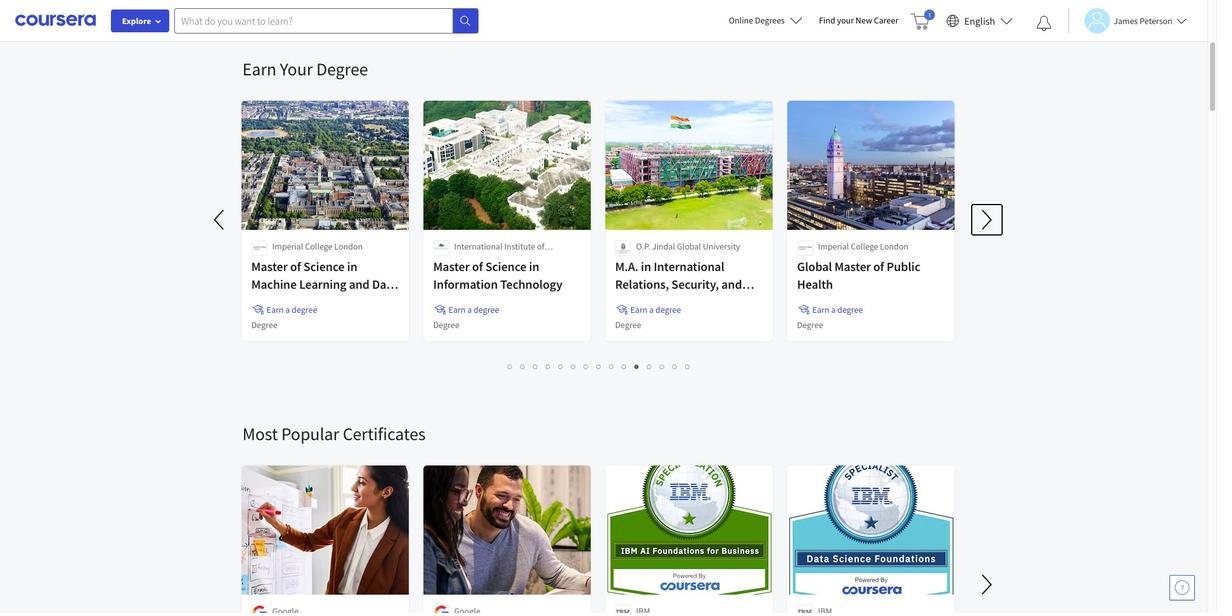 Task type: vqa. For each thing, say whether or not it's contained in the screenshot.
"Close: Create a Contract"
no



Task type: locate. For each thing, give the bounding box(es) containing it.
2 a from the left
[[468, 304, 472, 316]]

2 horizontal spatial science
[[486, 259, 527, 275]]

international
[[654, 259, 725, 275]]

1 horizontal spatial imperial college london
[[818, 241, 909, 252]]

2 horizontal spatial in
[[641, 259, 652, 275]]

m.a.
[[616, 259, 639, 275]]

2 button
[[517, 360, 530, 374]]

10
[[622, 361, 632, 373]]

1 imperial college london from the left
[[272, 241, 363, 252]]

global master of public health
[[798, 259, 921, 292]]

degree down relations,
[[656, 304, 681, 316]]

machine
[[251, 277, 297, 292]]

2 earn a degree from the left
[[449, 304, 499, 316]]

in
[[347, 259, 358, 275], [529, 259, 540, 275], [641, 259, 652, 275]]

4 degree from the left
[[838, 304, 863, 316]]

london up public
[[881, 241, 909, 252]]

2 horizontal spatial of
[[874, 259, 885, 275]]

a for security,
[[650, 304, 654, 316]]

0 horizontal spatial master
[[251, 259, 288, 275]]

english button
[[942, 0, 1019, 41]]

2 london from the left
[[881, 241, 909, 252]]

science for technology
[[486, 259, 527, 275]]

master inside master of science in machine learning and data science
[[251, 259, 288, 275]]

4 earn a degree from the left
[[813, 304, 863, 316]]

of inside master of science in machine learning and data science
[[290, 259, 301, 275]]

degree down the information
[[433, 320, 460, 331]]

global up international
[[677, 241, 701, 252]]

of
[[290, 259, 301, 275], [472, 259, 483, 275], [874, 259, 885, 275]]

1 imperial from the left
[[272, 241, 303, 252]]

a down the information
[[468, 304, 472, 316]]

earn down machine
[[267, 304, 284, 316]]

degree
[[316, 58, 368, 81], [251, 320, 278, 331], [433, 320, 460, 331], [616, 320, 642, 331], [798, 320, 824, 331]]

in for learning
[[347, 259, 358, 275]]

of left public
[[874, 259, 885, 275]]

7
[[584, 361, 589, 373]]

imperial for global
[[818, 241, 850, 252]]

master up machine
[[251, 259, 288, 275]]

o.p. jindal global university
[[636, 241, 741, 252]]

3 a from the left
[[650, 304, 654, 316]]

1 horizontal spatial science
[[304, 259, 345, 275]]

degree right your
[[316, 58, 368, 81]]

earn a degree for security,
[[631, 304, 681, 316]]

3 in from the left
[[641, 259, 652, 275]]

science down machine
[[251, 294, 293, 310]]

1 button
[[504, 360, 517, 374]]

degree down the information
[[474, 304, 499, 316]]

None search field
[[174, 8, 479, 33]]

3 button
[[530, 360, 542, 374]]

a
[[286, 304, 290, 316], [468, 304, 472, 316], [650, 304, 654, 316], [832, 304, 836, 316]]

2 imperial college london from the left
[[818, 241, 909, 252]]

and right 'security,' at the right top of the page
[[722, 277, 742, 292]]

1 vertical spatial list
[[243, 360, 956, 374]]

list
[[243, 2, 966, 16], [243, 360, 956, 374]]

imperial college london up global master of public health
[[818, 241, 909, 252]]

2 in from the left
[[529, 259, 540, 275]]

6
[[571, 361, 577, 373]]

0 horizontal spatial and
[[349, 277, 370, 292]]

science for learning
[[304, 259, 345, 275]]

of up machine
[[290, 259, 301, 275]]

1 of from the left
[[290, 259, 301, 275]]

1 in from the left
[[347, 259, 358, 275]]

earn a degree down relations,
[[631, 304, 681, 316]]

earn down the information
[[449, 304, 466, 316]]

in inside master of science in machine learning and data science
[[347, 259, 358, 275]]

earn for global master of public health
[[813, 304, 830, 316]]

12
[[648, 361, 658, 373]]

degree
[[292, 304, 317, 316], [474, 304, 499, 316], [656, 304, 681, 316], [838, 304, 863, 316]]

college up learning
[[305, 241, 333, 252]]

0 horizontal spatial london
[[334, 241, 363, 252]]

technology
[[501, 277, 563, 292]]

2 degree from the left
[[474, 304, 499, 316]]

imperial for master
[[272, 241, 303, 252]]

1 horizontal spatial master
[[433, 259, 470, 275]]

1 horizontal spatial imperial
[[818, 241, 850, 252]]

earn your degree carousel element
[[205, 20, 1002, 385]]

1 and from the left
[[349, 277, 370, 292]]

1 horizontal spatial and
[[722, 277, 742, 292]]

1 horizontal spatial of
[[472, 259, 483, 275]]

and inside m.a. in international relations, security, and strategy
[[722, 277, 742, 292]]

james peterson
[[1114, 15, 1173, 26]]

in inside master of science in information technology
[[529, 259, 540, 275]]

10 button
[[618, 360, 632, 374]]

imperial college london for science
[[272, 241, 363, 252]]

2 of from the left
[[472, 259, 483, 275]]

0 horizontal spatial in
[[347, 259, 358, 275]]

1 a from the left
[[286, 304, 290, 316]]

1 college from the left
[[305, 241, 333, 252]]

m.a. in international relations, security, and strategy
[[616, 259, 742, 310]]

global up health
[[798, 259, 833, 275]]

of inside master of science in information technology
[[472, 259, 483, 275]]

1 degree from the left
[[292, 304, 317, 316]]

degree for global master of public health
[[798, 320, 824, 331]]

0 vertical spatial global
[[677, 241, 701, 252]]

public
[[887, 259, 921, 275]]

data
[[372, 277, 397, 292]]

2 college from the left
[[851, 241, 879, 252]]

earn a degree down health
[[813, 304, 863, 316]]

science up learning
[[304, 259, 345, 275]]

4 a from the left
[[832, 304, 836, 316]]

1 horizontal spatial global
[[798, 259, 833, 275]]

english
[[965, 14, 996, 27]]

1 london from the left
[[334, 241, 363, 252]]

master left public
[[835, 259, 871, 275]]

4
[[546, 361, 551, 373]]

online degrees button
[[719, 6, 813, 34]]

13 button
[[656, 360, 670, 374]]

earn a degree down machine
[[267, 304, 317, 316]]

london
[[334, 241, 363, 252], [881, 241, 909, 252]]

degree down learning
[[292, 304, 317, 316]]

master
[[251, 259, 288, 275], [433, 259, 470, 275], [835, 259, 871, 275]]

strategy
[[616, 294, 661, 310]]

james peterson button
[[1069, 8, 1187, 33]]

science
[[304, 259, 345, 275], [486, 259, 527, 275], [251, 294, 293, 310]]

global
[[677, 241, 701, 252], [798, 259, 833, 275]]

0 horizontal spatial of
[[290, 259, 301, 275]]

earn a degree down the information
[[449, 304, 499, 316]]

degree down global master of public health
[[838, 304, 863, 316]]

degree down strategy
[[616, 320, 642, 331]]

1
[[508, 361, 513, 373]]

3 master from the left
[[835, 259, 871, 275]]

0 vertical spatial list
[[243, 2, 966, 16]]

12 button
[[644, 360, 658, 374]]

a for information
[[468, 304, 472, 316]]

1 horizontal spatial london
[[881, 241, 909, 252]]

in for technology
[[529, 259, 540, 275]]

earn
[[243, 58, 277, 81], [267, 304, 284, 316], [449, 304, 466, 316], [631, 304, 648, 316], [813, 304, 830, 316]]

2 and from the left
[[722, 277, 742, 292]]

your
[[280, 58, 313, 81]]

new
[[856, 15, 873, 26]]

3 degree from the left
[[656, 304, 681, 316]]

imperial
[[272, 241, 303, 252], [818, 241, 850, 252]]

5
[[559, 361, 564, 373]]

master inside master of science in information technology
[[433, 259, 470, 275]]

14
[[673, 361, 683, 373]]

o.p.
[[636, 241, 651, 252]]

2 master from the left
[[433, 259, 470, 275]]

earn down relations,
[[631, 304, 648, 316]]

of up the information
[[472, 259, 483, 275]]

learning
[[299, 277, 347, 292]]

list containing 1
[[243, 360, 956, 374]]

shopping cart: 1 item image
[[912, 10, 936, 30]]

degree for security,
[[656, 304, 681, 316]]

college
[[305, 241, 333, 252], [851, 241, 879, 252]]

2 imperial from the left
[[818, 241, 850, 252]]

imperial college london up learning
[[272, 241, 363, 252]]

0 horizontal spatial imperial
[[272, 241, 303, 252]]

degree down health
[[798, 320, 824, 331]]

earn down health
[[813, 304, 830, 316]]

o.p. jindal global university image
[[616, 240, 631, 256]]

imperial college london image
[[251, 240, 267, 256]]

9 button
[[606, 360, 618, 374]]

0 horizontal spatial imperial college london
[[272, 241, 363, 252]]

imperial college london for of
[[818, 241, 909, 252]]

college up global master of public health
[[851, 241, 879, 252]]

earn a degree for health
[[813, 304, 863, 316]]

1 vertical spatial global
[[798, 259, 833, 275]]

science inside master of science in information technology
[[486, 259, 527, 275]]

1 master from the left
[[251, 259, 288, 275]]

college for science
[[305, 241, 333, 252]]

6 button
[[568, 360, 580, 374]]

explore
[[122, 15, 151, 27]]

a down health
[[832, 304, 836, 316]]

previous slide image
[[205, 205, 235, 235]]

master down international institute of information technology, hyderabad icon
[[433, 259, 470, 275]]

and
[[349, 277, 370, 292], [722, 277, 742, 292]]

3 of from the left
[[874, 259, 885, 275]]

london up master of science in machine learning and data science
[[334, 241, 363, 252]]

degree down machine
[[251, 320, 278, 331]]

0 horizontal spatial science
[[251, 294, 293, 310]]

imperial right imperial college london icon
[[272, 241, 303, 252]]

1 horizontal spatial in
[[529, 259, 540, 275]]

degree for health
[[838, 304, 863, 316]]

security,
[[672, 277, 719, 292]]

2 horizontal spatial master
[[835, 259, 871, 275]]

a down machine
[[286, 304, 290, 316]]

2 list from the top
[[243, 360, 956, 374]]

3 earn a degree from the left
[[631, 304, 681, 316]]

2
[[521, 361, 526, 373]]

most popular certificates
[[243, 423, 426, 446]]

earn a degree
[[267, 304, 317, 316], [449, 304, 499, 316], [631, 304, 681, 316], [813, 304, 863, 316]]

and left data
[[349, 277, 370, 292]]

certificates
[[343, 423, 426, 446]]

science up technology
[[486, 259, 527, 275]]

a down relations,
[[650, 304, 654, 316]]

master for master of science in machine learning and data science
[[251, 259, 288, 275]]

earn a degree for information
[[449, 304, 499, 316]]

explore button
[[111, 10, 169, 32]]

1 horizontal spatial college
[[851, 241, 879, 252]]

online
[[729, 15, 754, 26]]

international institute of information technology, hyderabad image
[[433, 240, 449, 256]]

of inside global master of public health
[[874, 259, 885, 275]]

imperial college london
[[272, 241, 363, 252], [818, 241, 909, 252]]

next slide image
[[972, 205, 1002, 235]]

1 earn a degree from the left
[[267, 304, 317, 316]]

8 button
[[593, 360, 606, 374]]

7 button
[[580, 360, 593, 374]]

imperial right imperial college london image
[[818, 241, 850, 252]]

0 horizontal spatial college
[[305, 241, 333, 252]]



Task type: describe. For each thing, give the bounding box(es) containing it.
find your new career link
[[813, 13, 905, 29]]

next slide image
[[972, 570, 1002, 601]]

earn a degree for machine
[[267, 304, 317, 316]]

degree for information
[[474, 304, 499, 316]]

help center image
[[1175, 581, 1190, 596]]

master of science in machine learning and data science
[[251, 259, 397, 310]]

health
[[798, 277, 833, 292]]

list inside earn your degree carousel element
[[243, 360, 956, 374]]

college for of
[[851, 241, 879, 252]]

most popular certificates carousel element
[[236, 385, 1218, 614]]

earn for master of science in machine learning and data science
[[267, 304, 284, 316]]

imperial college london image
[[798, 240, 813, 256]]

find your new career
[[819, 15, 899, 26]]

master of science in information technology
[[433, 259, 563, 292]]

degree for master of science in machine learning and data science
[[251, 320, 278, 331]]

13
[[660, 361, 670, 373]]

find
[[819, 15, 836, 26]]

a for machine
[[286, 304, 290, 316]]

most
[[243, 423, 278, 446]]

popular
[[281, 423, 339, 446]]

jindal
[[653, 241, 676, 252]]

0 horizontal spatial global
[[677, 241, 701, 252]]

career
[[874, 15, 899, 26]]

of for information
[[472, 259, 483, 275]]

information
[[433, 277, 498, 292]]

1 list from the top
[[243, 2, 966, 16]]

london for in
[[334, 241, 363, 252]]

10 11 12 13 14 15
[[622, 361, 696, 373]]

earn for m.a. in international relations, security, and strategy
[[631, 304, 648, 316]]

degree for machine
[[292, 304, 317, 316]]

university
[[703, 241, 741, 252]]

show notifications image
[[1037, 16, 1052, 31]]

degree for master of science in information technology
[[433, 320, 460, 331]]

earn your degree
[[243, 58, 368, 81]]

a for health
[[832, 304, 836, 316]]

15
[[686, 361, 696, 373]]

global inside global master of public health
[[798, 259, 833, 275]]

coursera image
[[15, 10, 96, 31]]

14 button
[[669, 360, 683, 374]]

online degrees
[[729, 15, 785, 26]]

15 button
[[682, 360, 696, 374]]

degree for m.a. in international relations, security, and strategy
[[616, 320, 642, 331]]

peterson
[[1140, 15, 1173, 26]]

11 button
[[631, 360, 645, 374]]

master inside global master of public health
[[835, 259, 871, 275]]

and inside master of science in machine learning and data science
[[349, 277, 370, 292]]

5 button
[[555, 360, 568, 374]]

degrees
[[755, 15, 785, 26]]

4 button
[[542, 360, 555, 374]]

relations,
[[616, 277, 669, 292]]

8
[[597, 361, 602, 373]]

9
[[609, 361, 615, 373]]

master for master of science in information technology
[[433, 259, 470, 275]]

of for machine
[[290, 259, 301, 275]]

london for public
[[881, 241, 909, 252]]

3
[[533, 361, 538, 373]]

earn left your
[[243, 58, 277, 81]]

11
[[635, 361, 645, 373]]

in inside m.a. in international relations, security, and strategy
[[641, 259, 652, 275]]

What do you want to learn? text field
[[174, 8, 453, 33]]

earn for master of science in information technology
[[449, 304, 466, 316]]

james
[[1114, 15, 1139, 26]]

your
[[838, 15, 854, 26]]



